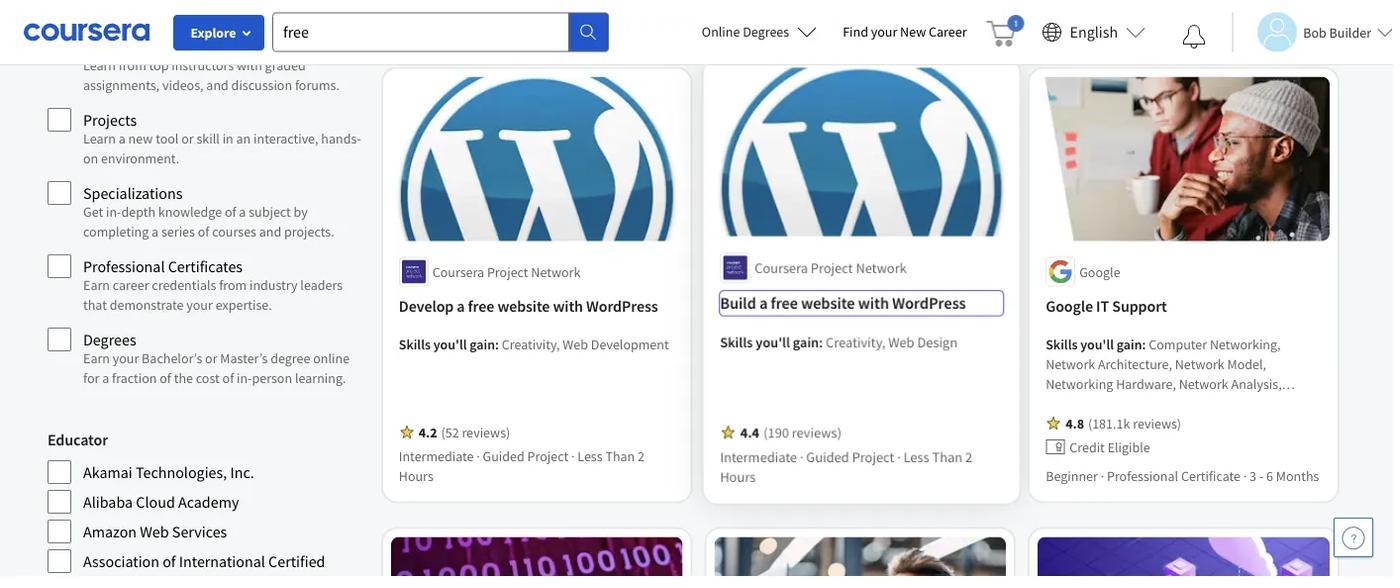 Task type: vqa. For each thing, say whether or not it's contained in the screenshot.
Build a free website with WordPress
yes



Task type: describe. For each thing, give the bounding box(es) containing it.
build a free website with wordpress link
[[722, 293, 1002, 317]]

discussion
[[231, 76, 292, 94]]

learn for projects
[[83, 130, 116, 148]]

4.2 (52 reviews)
[[419, 423, 511, 441]]

in inside build job-relevant skills in under 2 hours with hands-on tutorials.
[[221, 0, 232, 1]]

less for build a free website with wordpress
[[903, 448, 928, 466]]

hours for develop a free website with wordpress
[[399, 467, 434, 485]]

amazon
[[83, 522, 137, 542]]

akamai
[[83, 463, 133, 482]]

- right 'english' button
[[1167, 7, 1171, 24]]

a inside earn your bachelor's or master's degree online for a fraction of the cost of in-person learning.
[[102, 370, 109, 387]]

bob builder
[[1304, 23, 1372, 41]]

learn for courses
[[83, 56, 116, 74]]

of left the the
[[160, 370, 171, 387]]

subject
[[249, 203, 291, 221]]

2 beginner · course · 1 - 3 months from the left
[[1046, 7, 1227, 24]]

build a free website with wordpress
[[722, 295, 965, 315]]

free for develop
[[468, 297, 495, 316]]

depth
[[121, 203, 156, 221]]

1 vertical spatial degrees
[[83, 330, 136, 350]]

than for build a free website with wordpress
[[931, 448, 961, 466]]

3 course from the left
[[1108, 7, 1148, 24]]

4.8
[[1066, 414, 1085, 432]]

1 1 from the left
[[510, 7, 517, 24]]

wordpress for build a free website with wordpress
[[892, 295, 965, 315]]

0 vertical spatial professional
[[83, 257, 165, 276]]

assignments,
[[83, 76, 160, 94]]

less for develop a free website with wordpress
[[578, 447, 603, 465]]

bob
[[1304, 23, 1327, 41]]

intermediate for build
[[722, 448, 798, 466]]

show notifications image
[[1183, 25, 1207, 49]]

get
[[83, 203, 103, 221]]

specializations
[[83, 183, 183, 203]]

for
[[83, 370, 99, 387]]

earn career credentials from industry leaders that demonstrate your expertise.
[[83, 276, 343, 314]]

than for develop a free website with wordpress
[[606, 447, 635, 465]]

network for build a free website with wordpress
[[856, 261, 906, 279]]

career
[[929, 23, 967, 41]]

find
[[843, 23, 869, 41]]

reviews) for develop
[[462, 423, 511, 441]]

english button
[[1035, 0, 1154, 64]]

google it support link
[[1046, 295, 1323, 318]]

your inside earn career credentials from industry leaders that demonstrate your expertise.
[[187, 296, 213, 314]]

under
[[235, 0, 270, 1]]

coursera image
[[24, 16, 150, 48]]

from inside earn career credentials from industry leaders that demonstrate your expertise.
[[219, 276, 247, 294]]

in- inside earn your bachelor's or master's degree online for a fraction of the cost of in-person learning.
[[237, 370, 252, 387]]

person
[[252, 370, 292, 387]]

learn a new tool or skill in an interactive, hands- on environment.
[[83, 130, 361, 167]]

on for environment.
[[83, 150, 98, 167]]

projects
[[83, 110, 137, 130]]

technologies,
[[136, 463, 227, 482]]

develop a free website with wordpress link
[[399, 295, 675, 318]]

beginner · course · 1 - 4 weeks
[[399, 7, 573, 24]]

support
[[1113, 297, 1168, 316]]

skills
[[190, 0, 219, 1]]

skills you'll gain :
[[1046, 335, 1149, 353]]

graded
[[265, 56, 306, 74]]

projects.
[[284, 223, 335, 241]]

skills you'll gain : creativity, web design
[[722, 334, 956, 352]]

1 horizontal spatial months
[[1183, 7, 1227, 24]]

gain for build
[[793, 334, 819, 352]]

inc.
[[230, 463, 254, 482]]

a up courses
[[239, 203, 246, 221]]

alibaba
[[83, 492, 133, 512]]

job-
[[116, 0, 139, 1]]

beginner · professional certificate · 3 - 6 months
[[1046, 467, 1320, 485]]

bachelor's
[[142, 350, 202, 368]]

of up courses
[[225, 203, 236, 221]]

international
[[179, 552, 265, 572]]

0 horizontal spatial 3
[[850, 7, 857, 24]]

skills you'll gain : creativity, web development
[[399, 335, 669, 353]]

0 horizontal spatial months
[[860, 7, 903, 24]]

expertise.
[[216, 296, 272, 314]]

top
[[149, 56, 169, 74]]

completing
[[83, 223, 149, 241]]

professional certificates
[[83, 257, 243, 276]]

the
[[174, 370, 193, 387]]

demonstrate
[[110, 296, 184, 314]]

learning.
[[295, 370, 346, 387]]

and inside the get in-depth knowledge of a subject by completing a series of courses and projects.
[[259, 223, 282, 241]]

: for build
[[819, 334, 823, 352]]

credentials
[[152, 276, 216, 294]]

tutorials.
[[141, 3, 193, 21]]

gain for develop
[[470, 335, 495, 353]]

online degrees
[[702, 23, 790, 41]]

tool
[[156, 130, 179, 148]]

interactive,
[[254, 130, 319, 148]]

certified
[[269, 552, 325, 572]]

1 beginner · course · 1 - 3 months from the left
[[723, 7, 903, 24]]

skill
[[197, 130, 220, 148]]

: for develop
[[495, 335, 499, 353]]

skills for google
[[1046, 335, 1078, 353]]

2 course from the left
[[784, 7, 824, 24]]

4.8 (181.1k reviews)
[[1066, 414, 1182, 432]]

or inside learn a new tool or skill in an interactive, hands- on environment.
[[182, 130, 194, 148]]

intermediate · guided project · less than 2 hours for build
[[722, 448, 971, 486]]

bob builder button
[[1233, 12, 1394, 52]]

forums.
[[295, 76, 340, 94]]

help center image
[[1342, 526, 1366, 550]]

degrees inside popup button
[[743, 23, 790, 41]]

coursera for build
[[756, 261, 808, 279]]

leaders
[[301, 276, 343, 294]]

of right cost
[[222, 370, 234, 387]]

builder
[[1330, 23, 1372, 41]]

master's
[[220, 350, 268, 368]]

educator group
[[48, 428, 363, 578]]

earn your bachelor's or master's degree online for a fraction of the cost of in-person learning.
[[83, 350, 350, 387]]

6
[[1267, 467, 1274, 485]]

of down 'knowledge'
[[198, 223, 209, 241]]

english
[[1071, 22, 1119, 42]]

credit
[[1070, 438, 1105, 456]]

2 inside build job-relevant skills in under 2 hours with hands-on tutorials.
[[272, 0, 279, 1]]

wordpress for develop a free website with wordpress
[[587, 297, 658, 316]]

(181.1k
[[1089, 414, 1131, 432]]

4.4 (190 reviews)
[[742, 423, 842, 442]]

environment.
[[101, 150, 179, 167]]

accountants
[[168, 576, 250, 578]]

online
[[313, 350, 350, 368]]

reviews) for build
[[792, 423, 842, 442]]

- left the 6
[[1260, 467, 1264, 485]]

by
[[294, 203, 308, 221]]

creativity, for build
[[826, 334, 885, 352]]

development
[[591, 335, 669, 353]]

design
[[916, 334, 956, 352]]

4
[[526, 7, 533, 24]]



Task type: locate. For each thing, give the bounding box(es) containing it.
network up develop a free website with wordpress link
[[531, 263, 581, 281]]

2 horizontal spatial skills
[[1046, 335, 1078, 353]]

industry
[[250, 276, 298, 294]]

0 vertical spatial hands-
[[83, 3, 123, 21]]

of down amazon web services
[[163, 552, 176, 572]]

1 horizontal spatial coursera
[[756, 261, 808, 279]]

or right tool
[[182, 130, 194, 148]]

a right for
[[102, 370, 109, 387]]

association of international certified professional accountants
[[83, 552, 325, 578]]

0 horizontal spatial and
[[206, 76, 229, 94]]

coursera project network up build a free website with wordpress
[[756, 261, 906, 279]]

2 vertical spatial professional
[[83, 576, 165, 578]]

with for build a free website with wordpress
[[858, 295, 889, 315]]

2 for develop a free website with wordpress
[[638, 447, 645, 465]]

1 learn from the top
[[83, 56, 116, 74]]

gain down support
[[1117, 335, 1143, 353]]

creativity, down build a free website with wordpress link
[[826, 334, 885, 352]]

0 horizontal spatial gain
[[470, 335, 495, 353]]

1 horizontal spatial than
[[931, 448, 961, 466]]

1 horizontal spatial in-
[[237, 370, 252, 387]]

build for build job-relevant skills in under 2 hours with hands-on tutorials.
[[83, 0, 114, 1]]

1 horizontal spatial reviews)
[[792, 423, 842, 442]]

1 horizontal spatial from
[[219, 276, 247, 294]]

of inside 'association of international certified professional accountants'
[[163, 552, 176, 572]]

a left new
[[119, 130, 126, 148]]

0 horizontal spatial from
[[119, 56, 146, 74]]

hands- down job-
[[83, 3, 123, 21]]

explore
[[191, 24, 236, 42]]

relevant
[[139, 0, 187, 1]]

0 horizontal spatial skills
[[399, 335, 431, 353]]

0 horizontal spatial course
[[460, 7, 501, 24]]

a inside develop a free website with wordpress link
[[457, 297, 465, 316]]

1 vertical spatial or
[[205, 350, 217, 368]]

0 vertical spatial on
[[123, 3, 138, 21]]

series
[[161, 223, 195, 241]]

1 earn from the top
[[83, 276, 110, 294]]

: for google
[[1143, 335, 1147, 353]]

earn for degrees
[[83, 350, 110, 368]]

in-
[[106, 203, 121, 221], [237, 370, 252, 387]]

your for bachelor's
[[113, 350, 139, 368]]

1 vertical spatial learn
[[83, 130, 116, 148]]

0 horizontal spatial on
[[83, 150, 98, 167]]

learn inside learn from top instructors with graded assignments, videos, and discussion forums.
[[83, 56, 116, 74]]

0 horizontal spatial your
[[113, 350, 139, 368]]

creativity,
[[826, 334, 885, 352], [502, 335, 560, 353]]

guided down 4.2 (52 reviews)
[[483, 447, 525, 465]]

website for develop
[[498, 297, 550, 316]]

free right "develop"
[[468, 297, 495, 316]]

0 horizontal spatial than
[[606, 447, 635, 465]]

0 horizontal spatial web
[[140, 522, 169, 542]]

1 left 4
[[510, 7, 517, 24]]

1 vertical spatial your
[[187, 296, 213, 314]]

it
[[1097, 297, 1110, 316]]

creativity, for develop
[[502, 335, 560, 353]]

you'll for google
[[1081, 335, 1115, 353]]

0 horizontal spatial in-
[[106, 203, 121, 221]]

2 horizontal spatial 1
[[1157, 7, 1164, 24]]

on down projects
[[83, 150, 98, 167]]

0 horizontal spatial coursera project network
[[433, 263, 581, 281]]

that
[[83, 296, 107, 314]]

a inside build a free website with wordpress link
[[760, 295, 769, 315]]

0 horizontal spatial beginner · course · 1 - 3 months
[[723, 7, 903, 24]]

web down cloud
[[140, 522, 169, 542]]

1 horizontal spatial or
[[205, 350, 217, 368]]

0 horizontal spatial website
[[498, 297, 550, 316]]

build for build a free website with wordpress
[[722, 295, 757, 315]]

0 vertical spatial build
[[83, 0, 114, 1]]

website for build
[[802, 295, 855, 315]]

reviews) for google
[[1134, 414, 1182, 432]]

1 horizontal spatial on
[[123, 3, 138, 21]]

certificate
[[1182, 467, 1241, 485]]

1 horizontal spatial 2
[[638, 447, 645, 465]]

hours down "4.4" at the right of the page
[[722, 468, 757, 486]]

skills down google it support
[[1046, 335, 1078, 353]]

2 horizontal spatial you'll
[[1081, 335, 1115, 353]]

2 for build a free website with wordpress
[[964, 448, 971, 466]]

1 guided from the left
[[483, 447, 525, 465]]

career
[[113, 276, 149, 294]]

you'll for develop
[[434, 335, 467, 353]]

1 horizontal spatial skills
[[722, 334, 754, 352]]

coursera project network for develop
[[433, 263, 581, 281]]

with up skills you'll gain : creativity, web design
[[858, 295, 889, 315]]

a left series
[[152, 223, 159, 241]]

certificates
[[168, 257, 243, 276]]

2 earn from the top
[[83, 350, 110, 368]]

: down support
[[1143, 335, 1147, 353]]

0 horizontal spatial degrees
[[83, 330, 136, 350]]

degrees right online
[[743, 23, 790, 41]]

0 horizontal spatial hours
[[399, 467, 434, 485]]

intermediate · guided project · less than 2 hours down 4.4 (190 reviews)
[[722, 448, 971, 486]]

: down develop a free website with wordpress
[[495, 335, 499, 353]]

0 horizontal spatial intermediate · guided project · less than 2 hours
[[399, 447, 645, 485]]

with up skills you'll gain : creativity, web development
[[553, 297, 583, 316]]

coursera project network for build
[[756, 261, 906, 279]]

website
[[802, 295, 855, 315], [498, 297, 550, 316]]

or up cost
[[205, 350, 217, 368]]

1 horizontal spatial your
[[187, 296, 213, 314]]

free
[[772, 295, 798, 315], [468, 297, 495, 316]]

1 vertical spatial professional
[[1108, 467, 1179, 485]]

0 horizontal spatial free
[[468, 297, 495, 316]]

earn for professional certificates
[[83, 276, 110, 294]]

learn inside learn a new tool or skill in an interactive, hands- on environment.
[[83, 130, 116, 148]]

online
[[702, 23, 740, 41]]

2 horizontal spatial your
[[872, 23, 898, 41]]

1 horizontal spatial wordpress
[[892, 295, 965, 315]]

cloud
[[136, 492, 175, 512]]

hands- inside build job-relevant skills in under 2 hours with hands-on tutorials.
[[83, 3, 123, 21]]

What do you want to learn? text field
[[272, 12, 570, 52]]

0 vertical spatial in-
[[106, 203, 121, 221]]

in- down master's
[[237, 370, 252, 387]]

1 horizontal spatial intermediate
[[722, 448, 798, 466]]

you'll down it
[[1081, 335, 1115, 353]]

you'll down build a free website with wordpress
[[757, 334, 791, 352]]

1 vertical spatial on
[[83, 150, 98, 167]]

1 course from the left
[[460, 7, 501, 24]]

1 horizontal spatial beginner · course · 1 - 3 months
[[1046, 7, 1227, 24]]

with inside learn from top instructors with graded assignments, videos, and discussion forums.
[[237, 56, 262, 74]]

earn up for
[[83, 350, 110, 368]]

your inside earn your bachelor's or master's degree online for a fraction of the cost of in-person learning.
[[113, 350, 139, 368]]

0 horizontal spatial wordpress
[[587, 297, 658, 316]]

0 vertical spatial google
[[1080, 263, 1121, 281]]

1 horizontal spatial website
[[802, 295, 855, 315]]

your down credentials in the left of the page
[[187, 296, 213, 314]]

with inside build job-relevant skills in under 2 hours with hands-on tutorials.
[[318, 0, 344, 1]]

learn up assignments,
[[83, 56, 116, 74]]

gain down develop a free website with wordpress
[[470, 335, 495, 353]]

1 vertical spatial google
[[1046, 297, 1094, 316]]

2 1 from the left
[[833, 7, 840, 24]]

0 horizontal spatial :
[[495, 335, 499, 353]]

eligible
[[1108, 438, 1151, 456]]

amazon web services
[[83, 522, 227, 542]]

on inside learn a new tool or skill in an interactive, hands- on environment.
[[83, 150, 98, 167]]

intermediate down "4.4" at the right of the page
[[722, 448, 798, 466]]

earn up that
[[83, 276, 110, 294]]

1 right 'english' button
[[1157, 7, 1164, 24]]

guided for develop
[[483, 447, 525, 465]]

wordpress up design
[[892, 295, 965, 315]]

skills
[[722, 334, 754, 352], [399, 335, 431, 353], [1046, 335, 1078, 353]]

2 less from the left
[[903, 448, 928, 466]]

skills for build
[[722, 334, 754, 352]]

intermediate down 4.2 on the left bottom of the page
[[399, 447, 474, 465]]

your right find
[[872, 23, 898, 41]]

google for google
[[1080, 263, 1121, 281]]

3 left the 6
[[1250, 467, 1257, 485]]

a inside learn a new tool or skill in an interactive, hands- on environment.
[[119, 130, 126, 148]]

1 less from the left
[[578, 447, 603, 465]]

2 horizontal spatial :
[[1143, 335, 1147, 353]]

1 horizontal spatial course
[[784, 7, 824, 24]]

reviews) right (52
[[462, 423, 511, 441]]

build job-relevant skills in under 2 hours with hands-on tutorials.
[[83, 0, 344, 21]]

:
[[819, 334, 823, 352], [495, 335, 499, 353], [1143, 335, 1147, 353]]

hands-
[[83, 3, 123, 21], [321, 130, 361, 148]]

hours
[[399, 467, 434, 485], [722, 468, 757, 486]]

videos,
[[162, 76, 204, 94]]

1 vertical spatial earn
[[83, 350, 110, 368]]

2 horizontal spatial reviews)
[[1134, 414, 1182, 432]]

degrees down that
[[83, 330, 136, 350]]

network
[[856, 261, 906, 279], [531, 263, 581, 281]]

months right the 6
[[1277, 467, 1320, 485]]

with up discussion at the top of page
[[237, 56, 262, 74]]

1 horizontal spatial and
[[259, 223, 282, 241]]

find your new career link
[[833, 20, 977, 45]]

1 horizontal spatial you'll
[[757, 334, 791, 352]]

learn
[[83, 56, 116, 74], [83, 130, 116, 148]]

and down instructors
[[206, 76, 229, 94]]

alibaba cloud academy
[[83, 492, 239, 512]]

2 intermediate · guided project · less than 2 hours from the left
[[722, 448, 971, 486]]

beginner · course · 1 - 3 months
[[723, 7, 903, 24], [1046, 7, 1227, 24]]

2 learn from the top
[[83, 130, 116, 148]]

website up skills you'll gain : creativity, web design
[[802, 295, 855, 315]]

hours down 4.2 on the left bottom of the page
[[399, 467, 434, 485]]

2 horizontal spatial 3
[[1250, 467, 1257, 485]]

your for new
[[872, 23, 898, 41]]

1 horizontal spatial 3
[[1174, 7, 1181, 24]]

0 vertical spatial learn
[[83, 56, 116, 74]]

or
[[182, 130, 194, 148], [205, 350, 217, 368]]

on for tutorials.
[[123, 3, 138, 21]]

free for build
[[772, 295, 798, 315]]

None search field
[[272, 12, 609, 52]]

0 horizontal spatial less
[[578, 447, 603, 465]]

an
[[236, 130, 251, 148]]

professional down completing
[[83, 257, 165, 276]]

with for develop a free website with wordpress
[[553, 297, 583, 316]]

fraction
[[112, 370, 157, 387]]

web for build a free website with wordpress
[[888, 334, 914, 352]]

professional down eligible
[[1108, 467, 1179, 485]]

credit eligible
[[1070, 438, 1151, 456]]

0 horizontal spatial creativity,
[[502, 335, 560, 353]]

shopping cart: 1 item image
[[987, 15, 1025, 47]]

reviews)
[[1134, 414, 1182, 432], [462, 423, 511, 441], [792, 423, 842, 442]]

free inside build a free website with wordpress link
[[772, 295, 798, 315]]

earn inside earn your bachelor's or master's degree online for a fraction of the cost of in-person learning.
[[83, 350, 110, 368]]

hands- for build job-relevant skills in under 2 hours with hands-on tutorials.
[[83, 3, 123, 21]]

develop
[[399, 297, 454, 316]]

a up skills you'll gain : creativity, web design
[[760, 295, 769, 315]]

0 vertical spatial or
[[182, 130, 194, 148]]

professional inside 'association of international certified professional accountants'
[[83, 576, 165, 578]]

1 horizontal spatial gain
[[793, 334, 819, 352]]

with for learn from top instructors with graded assignments, videos, and discussion forums.
[[237, 56, 262, 74]]

2 than from the left
[[931, 448, 961, 466]]

learn left new
[[83, 130, 116, 148]]

web left design
[[888, 334, 914, 352]]

3 1 from the left
[[1157, 7, 1164, 24]]

wordpress up development
[[587, 297, 658, 316]]

reviews) right (190
[[792, 423, 842, 442]]

website up skills you'll gain : creativity, web development
[[498, 297, 550, 316]]

1 horizontal spatial free
[[772, 295, 798, 315]]

google for google it support
[[1046, 297, 1094, 316]]

and down subject
[[259, 223, 282, 241]]

in- up completing
[[106, 203, 121, 221]]

1 horizontal spatial hands-
[[321, 130, 361, 148]]

1 horizontal spatial web
[[563, 335, 588, 353]]

degrees
[[743, 23, 790, 41], [83, 330, 136, 350]]

from inside learn from top instructors with graded assignments, videos, and discussion forums.
[[119, 56, 146, 74]]

2 intermediate from the left
[[722, 448, 798, 466]]

: down build a free website with wordpress
[[819, 334, 823, 352]]

in- inside the get in-depth knowledge of a subject by completing a series of courses and projects.
[[106, 203, 121, 221]]

0 horizontal spatial 2
[[272, 0, 279, 1]]

google it support
[[1046, 297, 1168, 316]]

0 horizontal spatial hands-
[[83, 3, 123, 21]]

(52
[[441, 423, 459, 441]]

coursera project network up develop a free website with wordpress
[[433, 263, 581, 281]]

4.4
[[742, 423, 760, 442]]

(190
[[764, 423, 790, 442]]

- left 4
[[519, 7, 524, 24]]

0 vertical spatial from
[[119, 56, 146, 74]]

3 right 'english' button
[[1174, 7, 1181, 24]]

knowledge
[[158, 203, 222, 221]]

professional
[[83, 257, 165, 276], [1108, 467, 1179, 485], [83, 576, 165, 578]]

2 guided from the left
[[807, 448, 849, 466]]

gain
[[793, 334, 819, 352], [470, 335, 495, 353], [1117, 335, 1143, 353]]

develop a free website with wordpress
[[399, 297, 658, 316]]

web
[[888, 334, 914, 352], [563, 335, 588, 353], [140, 522, 169, 542]]

1 horizontal spatial guided
[[807, 448, 849, 466]]

your up the fraction
[[113, 350, 139, 368]]

4.2
[[419, 423, 437, 441]]

guided for build
[[807, 448, 849, 466]]

reviews) up eligible
[[1134, 414, 1182, 432]]

in left an
[[223, 130, 234, 148]]

skills up "4.4" at the right of the page
[[722, 334, 754, 352]]

cost
[[196, 370, 220, 387]]

a right "develop"
[[457, 297, 465, 316]]

courses
[[212, 223, 257, 241]]

skills down "develop"
[[399, 335, 431, 353]]

you'll for build
[[757, 334, 791, 352]]

0 horizontal spatial intermediate
[[399, 447, 474, 465]]

earn inside earn career credentials from industry leaders that demonstrate your expertise.
[[83, 276, 110, 294]]

0 horizontal spatial you'll
[[434, 335, 467, 353]]

0 vertical spatial in
[[221, 0, 232, 1]]

intermediate for develop
[[399, 447, 474, 465]]

1 horizontal spatial network
[[856, 261, 906, 279]]

2 horizontal spatial 2
[[964, 448, 971, 466]]

1 horizontal spatial build
[[722, 295, 757, 315]]

explore button
[[173, 15, 265, 51]]

google left it
[[1046, 297, 1094, 316]]

1 than from the left
[[606, 447, 635, 465]]

1 left find
[[833, 7, 840, 24]]

1 horizontal spatial coursera project network
[[756, 261, 906, 279]]

you'll down "develop"
[[434, 335, 467, 353]]

0 horizontal spatial guided
[[483, 447, 525, 465]]

0 horizontal spatial reviews)
[[462, 423, 511, 441]]

0 vertical spatial and
[[206, 76, 229, 94]]

free up skills you'll gain : creativity, web design
[[772, 295, 798, 315]]

network up build a free website with wordpress link
[[856, 261, 906, 279]]

a
[[119, 130, 126, 148], [239, 203, 246, 221], [152, 223, 159, 241], [760, 295, 769, 315], [457, 297, 465, 316], [102, 370, 109, 387]]

web down develop a free website with wordpress link
[[563, 335, 588, 353]]

gain for google
[[1117, 335, 1143, 353]]

in inside learn a new tool or skill in an interactive, hands- on environment.
[[223, 130, 234, 148]]

intermediate · guided project · less than 2 hours down 4.2 (52 reviews)
[[399, 447, 645, 485]]

intermediate · guided project · less than 2 hours
[[399, 447, 645, 485], [722, 448, 971, 486]]

1 horizontal spatial less
[[903, 448, 928, 466]]

degree
[[271, 350, 311, 368]]

you'll
[[757, 334, 791, 352], [434, 335, 467, 353], [1081, 335, 1115, 353]]

0 vertical spatial degrees
[[743, 23, 790, 41]]

from up assignments,
[[119, 56, 146, 74]]

1 intermediate · guided project · less than 2 hours from the left
[[399, 447, 645, 485]]

3 left new
[[850, 7, 857, 24]]

0 horizontal spatial 1
[[510, 7, 517, 24]]

guided down 4.4 (190 reviews)
[[807, 448, 849, 466]]

2 horizontal spatial web
[[888, 334, 914, 352]]

2 horizontal spatial gain
[[1117, 335, 1143, 353]]

0 horizontal spatial coursera
[[433, 263, 485, 281]]

your inside "link"
[[872, 23, 898, 41]]

web for develop a free website with wordpress
[[563, 335, 588, 353]]

2 vertical spatial your
[[113, 350, 139, 368]]

with right hours
[[318, 0, 344, 1]]

intermediate · guided project · less than 2 hours for develop
[[399, 447, 645, 485]]

from
[[119, 56, 146, 74], [219, 276, 247, 294]]

coursera for develop
[[433, 263, 485, 281]]

google up it
[[1080, 263, 1121, 281]]

new
[[128, 130, 153, 148]]

1 vertical spatial in-
[[237, 370, 252, 387]]

in right the skills
[[221, 0, 232, 1]]

hands- right the interactive,
[[321, 130, 361, 148]]

1 intermediate from the left
[[399, 447, 474, 465]]

0 horizontal spatial build
[[83, 0, 114, 1]]

hands- inside learn a new tool or skill in an interactive, hands- on environment.
[[321, 130, 361, 148]]

gain down build a free website with wordpress
[[793, 334, 819, 352]]

creativity, down develop a free website with wordpress
[[502, 335, 560, 353]]

2 horizontal spatial months
[[1277, 467, 1320, 485]]

months up show notifications 'image'
[[1183, 7, 1227, 24]]

find your new career
[[843, 23, 967, 41]]

weeks
[[536, 7, 573, 24]]

than
[[606, 447, 635, 465], [931, 448, 961, 466]]

web inside educator group
[[140, 522, 169, 542]]

from up 'expertise.'
[[219, 276, 247, 294]]

1 horizontal spatial creativity,
[[826, 334, 885, 352]]

and inside learn from top instructors with graded assignments, videos, and discussion forums.
[[206, 76, 229, 94]]

coursera up "develop"
[[433, 263, 485, 281]]

on inside build job-relevant skills in under 2 hours with hands-on tutorials.
[[123, 3, 138, 21]]

1 horizontal spatial degrees
[[743, 23, 790, 41]]

1 vertical spatial build
[[722, 295, 757, 315]]

hours for build a free website with wordpress
[[722, 468, 757, 486]]

hands- for learn a new tool or skill in an interactive, hands- on environment.
[[321, 130, 361, 148]]

build inside build job-relevant skills in under 2 hours with hands-on tutorials.
[[83, 0, 114, 1]]

google
[[1080, 263, 1121, 281], [1046, 297, 1094, 316]]

professional down association
[[83, 576, 165, 578]]

hours
[[282, 0, 315, 1]]

services
[[172, 522, 227, 542]]

on down job-
[[123, 3, 138, 21]]

academy
[[178, 492, 239, 512]]

- left new
[[843, 7, 847, 24]]

new
[[901, 23, 927, 41]]

skills for develop
[[399, 335, 431, 353]]

coursera up build a free website with wordpress
[[756, 261, 808, 279]]

or inside earn your bachelor's or master's degree online for a fraction of the cost of in-person learning.
[[205, 350, 217, 368]]

months left career
[[860, 7, 903, 24]]

network for develop a free website with wordpress
[[531, 263, 581, 281]]

1 vertical spatial hands-
[[321, 130, 361, 148]]

akamai technologies, inc.
[[83, 463, 254, 482]]

1 horizontal spatial hours
[[722, 468, 757, 486]]

wordpress
[[892, 295, 965, 315], [587, 297, 658, 316]]

1 vertical spatial from
[[219, 276, 247, 294]]

free inside develop a free website with wordpress link
[[468, 297, 495, 316]]

beginner
[[399, 7, 451, 24], [723, 7, 775, 24], [1046, 7, 1099, 24], [1046, 467, 1099, 485]]



